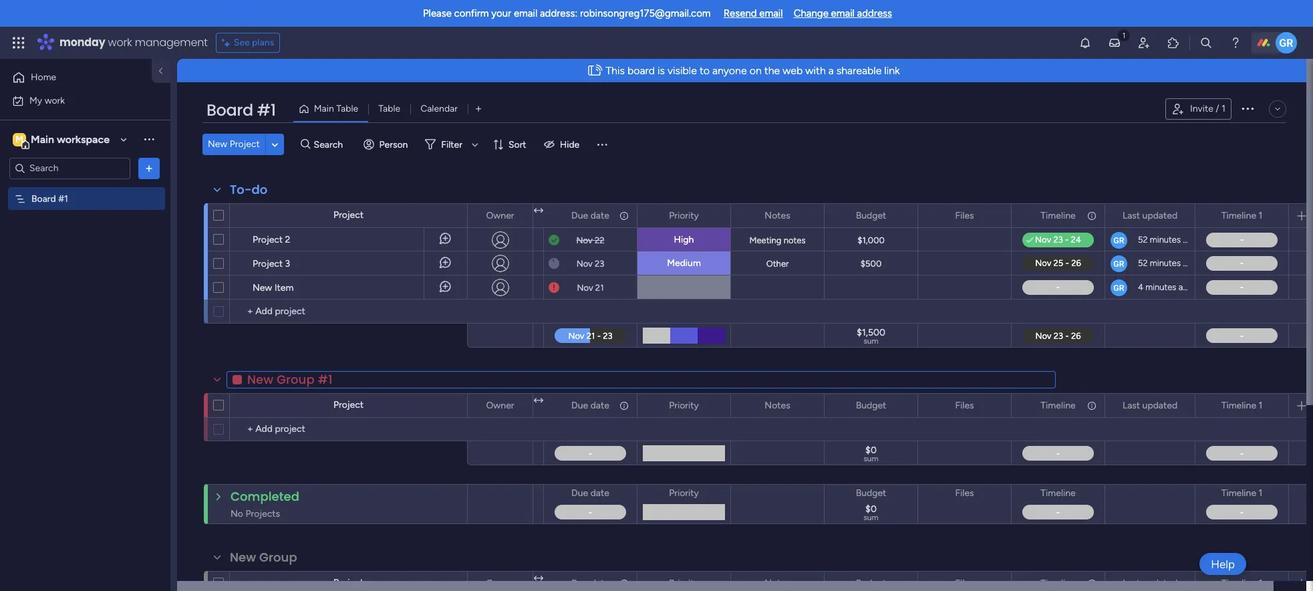 Task type: vqa. For each thing, say whether or not it's contained in the screenshot.
1
yes



Task type: describe. For each thing, give the bounding box(es) containing it.
1 52 minutes ago from the top
[[1139, 235, 1198, 245]]

expand board header image
[[1273, 104, 1284, 114]]

notes
[[784, 235, 806, 245]]

filter button
[[420, 134, 483, 155]]

the
[[765, 64, 780, 77]]

see plans button
[[216, 33, 280, 53]]

$500
[[861, 258, 882, 268]]

meeting
[[750, 235, 782, 245]]

$0 inside $0 sum
[[866, 445, 877, 456]]

priority for 1st priority field
[[669, 210, 699, 221]]

2 due from the top
[[572, 400, 589, 411]]

notifications image
[[1079, 36, 1093, 49]]

$1,000
[[858, 235, 885, 245]]

3 due from the top
[[572, 487, 589, 499]]

1 owner field from the top
[[483, 208, 518, 223]]

robinsongreg175@gmail.com
[[580, 7, 711, 19]]

22
[[595, 235, 605, 245]]

2 date from the top
[[591, 400, 610, 411]]

help button
[[1200, 553, 1247, 575]]

sort
[[509, 139, 527, 150]]

hide
[[560, 139, 580, 150]]

invite
[[1191, 103, 1214, 114]]

2 notes field from the top
[[762, 398, 794, 413]]

files for first files field from the top
[[956, 210, 975, 221]]

0 vertical spatial ago
[[1184, 235, 1198, 245]]

1 + add project text field from the top
[[237, 304, 461, 320]]

plans
[[252, 37, 274, 48]]

#1 inside list box
[[58, 193, 68, 204]]

Board #1 field
[[203, 99, 279, 122]]

new group
[[230, 549, 297, 566]]

with
[[806, 64, 826, 77]]

calendar button
[[411, 98, 468, 120]]

1 date from the top
[[591, 210, 610, 221]]

1 files field from the top
[[952, 208, 978, 223]]

menu image
[[596, 138, 609, 151]]

workspace selection element
[[13, 131, 112, 149]]

a
[[829, 64, 834, 77]]

new item
[[253, 282, 294, 294]]

do
[[252, 181, 268, 198]]

nov 22
[[577, 235, 605, 245]]

3 budget from the top
[[856, 487, 887, 499]]

invite / 1 button
[[1166, 98, 1232, 120]]

confirm
[[454, 7, 489, 19]]

1 v2 expand column image from the top
[[534, 205, 544, 217]]

To-do field
[[227, 181, 271, 199]]

sort button
[[487, 134, 535, 155]]

main table button
[[293, 98, 369, 120]]

board #1 list box
[[0, 185, 170, 390]]

dapulse checkmark sign image
[[1027, 233, 1034, 249]]

priority for 2nd priority field from the bottom of the page
[[669, 400, 699, 411]]

link
[[885, 64, 900, 77]]

2 due date field from the top
[[568, 398, 613, 413]]

change email address
[[794, 7, 893, 19]]

3 v2 ellipsis image from the left
[[993, 572, 1002, 591]]

table button
[[369, 98, 411, 120]]

budget $0 sum
[[856, 487, 887, 522]]

new project button
[[203, 134, 265, 155]]

nov 21
[[577, 282, 604, 293]]

project 2
[[253, 234, 290, 245]]

other
[[767, 259, 789, 269]]

main table
[[314, 103, 359, 114]]

budget for third budget field from the bottom of the page
[[856, 210, 887, 221]]

please confirm your email address: robinsongreg175@gmail.com
[[423, 7, 711, 19]]

board inside board #1 list box
[[31, 193, 56, 204]]

address:
[[540, 7, 578, 19]]

nov for nov 22
[[577, 235, 593, 245]]

m
[[15, 133, 23, 145]]

0 vertical spatial minutes
[[1151, 235, 1181, 245]]

/
[[1216, 103, 1220, 114]]

email for resend email
[[760, 7, 783, 19]]

2 v2 expand column image from the top
[[534, 395, 544, 407]]

2 owner field from the top
[[483, 398, 518, 413]]

main for main workspace
[[31, 133, 54, 145]]

1 updated from the top
[[1143, 210, 1178, 221]]

work for my
[[45, 95, 65, 106]]

calendar
[[421, 103, 458, 114]]

on
[[750, 64, 762, 77]]

3 files field from the top
[[952, 486, 978, 501]]

files for 2nd files field from the top of the page
[[956, 400, 975, 411]]

priority for first priority field from the bottom of the page
[[669, 487, 699, 499]]

0 vertical spatial column information image
[[619, 400, 630, 411]]

23
[[595, 258, 605, 268]]

owner for first "owner" field from the top of the page
[[486, 210, 515, 221]]

1 52 from the top
[[1139, 235, 1148, 245]]

see plans
[[234, 37, 274, 48]]

this  board is visible to anyone on the web with a shareable link
[[606, 64, 900, 77]]

board
[[628, 64, 655, 77]]

2 vertical spatial minutes
[[1146, 282, 1177, 292]]

search everything image
[[1200, 36, 1214, 49]]

help
[[1212, 557, 1236, 571]]

to-
[[230, 181, 252, 198]]

change
[[794, 7, 829, 19]]

v2 done deadline image
[[549, 234, 560, 246]]

person
[[379, 139, 408, 150]]

filter
[[442, 139, 463, 150]]

visible
[[668, 64, 697, 77]]

address
[[858, 7, 893, 19]]

this
[[606, 64, 625, 77]]

shareable
[[837, 64, 882, 77]]

3 timeline 1 field from the top
[[1219, 486, 1267, 501]]

monday work management
[[60, 35, 208, 50]]

nov for nov 21
[[577, 282, 594, 293]]

meeting notes
[[750, 235, 806, 245]]

timeline 1 for second the timeline 1 field from the top
[[1222, 400, 1263, 411]]

greg robinson image
[[1276, 32, 1298, 53]]

completed
[[231, 488, 300, 505]]

2 updated from the top
[[1143, 400, 1178, 411]]

3 v2 expand column image from the top
[[534, 573, 544, 584]]

workspace options image
[[142, 133, 156, 146]]

1 last updated from the top
[[1123, 210, 1178, 221]]

work for monday
[[108, 35, 132, 50]]

add view image
[[476, 104, 481, 114]]

New Group field
[[227, 549, 301, 566]]

management
[[135, 35, 208, 50]]

3 priority field from the top
[[666, 486, 703, 501]]

change email address link
[[794, 7, 893, 19]]

home
[[31, 72, 56, 83]]

nov 23
[[577, 258, 605, 268]]

2 vertical spatial ago
[[1179, 282, 1194, 292]]

$0 sum
[[864, 445, 879, 463]]

sum inside budget $0 sum
[[864, 513, 879, 522]]

timeline 1 for 1st the timeline 1 field from the bottom
[[1222, 487, 1263, 499]]

high
[[674, 234, 694, 245]]

2
[[285, 234, 290, 245]]

4
[[1139, 282, 1144, 292]]



Task type: locate. For each thing, give the bounding box(es) containing it.
2 v2 ellipsis image from the left
[[712, 572, 721, 591]]

0 vertical spatial updated
[[1143, 210, 1178, 221]]

Notes field
[[762, 208, 794, 223], [762, 398, 794, 413]]

2 vertical spatial new
[[230, 549, 256, 566]]

4 v2 ellipsis image from the left
[[1087, 572, 1096, 591]]

to-do
[[230, 181, 268, 198]]

column information image
[[619, 210, 630, 221], [1087, 210, 1098, 221], [1087, 400, 1098, 411], [619, 578, 630, 589]]

timeline 1
[[1222, 210, 1263, 221], [1222, 400, 1263, 411], [1222, 487, 1263, 499]]

new down 'board #1' field
[[208, 138, 228, 150]]

minutes
[[1151, 235, 1181, 245], [1151, 258, 1181, 268], [1146, 282, 1177, 292]]

priority
[[669, 210, 699, 221], [669, 400, 699, 411], [669, 487, 699, 499]]

board #1
[[207, 99, 276, 121], [31, 193, 68, 204]]

nov left 21
[[577, 282, 594, 293]]

2 priority field from the top
[[666, 398, 703, 413]]

$1,500 sum
[[857, 327, 886, 346]]

new for new item
[[253, 282, 272, 294]]

1 horizontal spatial board
[[207, 99, 253, 121]]

2 vertical spatial sum
[[864, 513, 879, 522]]

0 vertical spatial board #1
[[207, 99, 276, 121]]

board #1 inside list box
[[31, 193, 68, 204]]

2 vertical spatial timeline 1 field
[[1219, 486, 1267, 501]]

1 files from the top
[[956, 210, 975, 221]]

1 priority from the top
[[669, 210, 699, 221]]

option
[[0, 187, 170, 189]]

email for change email address
[[831, 7, 855, 19]]

2 vertical spatial priority
[[669, 487, 699, 499]]

item
[[275, 282, 294, 294]]

Completed field
[[227, 488, 303, 505]]

2 52 from the top
[[1139, 258, 1148, 268]]

0 vertical spatial options image
[[1240, 100, 1256, 116]]

0 horizontal spatial table
[[336, 103, 359, 114]]

table
[[336, 103, 359, 114], [379, 103, 401, 114]]

animation image
[[584, 60, 606, 82]]

table up search field
[[336, 103, 359, 114]]

nov left "22"
[[577, 235, 593, 245]]

1 email from the left
[[514, 7, 538, 19]]

1 vertical spatial last updated field
[[1120, 398, 1182, 413]]

2 email from the left
[[760, 7, 783, 19]]

new for new group
[[230, 549, 256, 566]]

0 vertical spatial last
[[1123, 210, 1141, 221]]

0 vertical spatial date
[[591, 210, 610, 221]]

owner
[[486, 210, 515, 221], [486, 400, 515, 411]]

#1 inside field
[[257, 99, 276, 121]]

0 vertical spatial #1
[[257, 99, 276, 121]]

1 last updated field from the top
[[1120, 208, 1182, 223]]

0 vertical spatial last updated
[[1123, 210, 1178, 221]]

table up person popup button at top
[[379, 103, 401, 114]]

2 vertical spatial budget
[[856, 487, 887, 499]]

1 vertical spatial last
[[1123, 400, 1141, 411]]

0 vertical spatial nov
[[577, 235, 593, 245]]

2 vertical spatial nov
[[577, 282, 594, 293]]

3 timeline 1 from the top
[[1222, 487, 1263, 499]]

my
[[29, 95, 42, 106]]

0 horizontal spatial main
[[31, 133, 54, 145]]

table inside button
[[336, 103, 359, 114]]

budget up $0 sum
[[856, 400, 887, 411]]

52 minutes ago
[[1139, 235, 1198, 245], [1139, 258, 1198, 268]]

v2 search image
[[301, 137, 311, 152]]

0 vertical spatial budget field
[[853, 208, 890, 223]]

2 + add project text field from the top
[[237, 421, 461, 437]]

1 vertical spatial files field
[[952, 398, 978, 413]]

last updated
[[1123, 210, 1178, 221], [1123, 400, 1178, 411]]

#1 up angle down icon
[[257, 99, 276, 121]]

select product image
[[12, 36, 25, 49]]

2 vertical spatial date
[[591, 487, 610, 499]]

1 vertical spatial due date
[[572, 400, 610, 411]]

0 vertical spatial 52 minutes ago
[[1139, 235, 1198, 245]]

2 $0 from the top
[[866, 503, 877, 515]]

options image down workspace options "image"
[[142, 161, 156, 175]]

budget field down $0 sum
[[853, 486, 890, 501]]

Last updated field
[[1120, 208, 1182, 223], [1120, 398, 1182, 413]]

2 files field from the top
[[952, 398, 978, 413]]

1 notes field from the top
[[762, 208, 794, 223]]

nov for nov 23
[[577, 258, 593, 268]]

files for first files field from the bottom
[[956, 487, 975, 499]]

main inside workspace selection element
[[31, 133, 54, 145]]

board inside 'board #1' field
[[207, 99, 253, 121]]

2 horizontal spatial email
[[831, 7, 855, 19]]

board #1 up new project
[[207, 99, 276, 121]]

1 v2 ellipsis image from the left
[[618, 572, 628, 591]]

work
[[108, 35, 132, 50], [45, 95, 65, 106]]

table inside button
[[379, 103, 401, 114]]

2 notes from the top
[[765, 400, 791, 411]]

1 vertical spatial $0
[[866, 503, 877, 515]]

2 vertical spatial due
[[572, 487, 589, 499]]

0 horizontal spatial options image
[[142, 161, 156, 175]]

1 notes from the top
[[765, 210, 791, 221]]

1 vertical spatial column information image
[[1087, 578, 1098, 589]]

2 vertical spatial v2 expand column image
[[534, 573, 544, 584]]

Priority field
[[666, 208, 703, 223], [666, 398, 703, 413], [666, 486, 703, 501]]

3 sum from the top
[[864, 513, 879, 522]]

3 due date from the top
[[572, 487, 610, 499]]

0 vertical spatial 52
[[1139, 235, 1148, 245]]

1 vertical spatial last updated
[[1123, 400, 1178, 411]]

v2 overdue deadline image
[[549, 281, 560, 294]]

new for new project
[[208, 138, 228, 150]]

2 owner from the top
[[486, 400, 515, 411]]

resend email link
[[724, 7, 783, 19]]

board
[[207, 99, 253, 121], [31, 193, 56, 204]]

1 vertical spatial new
[[253, 282, 272, 294]]

work right monday
[[108, 35, 132, 50]]

2 vertical spatial due date field
[[568, 486, 613, 501]]

0 horizontal spatial board #1
[[31, 193, 68, 204]]

my work button
[[8, 90, 144, 111]]

workspace image
[[13, 132, 26, 147]]

options image right / at the top of page
[[1240, 100, 1256, 116]]

2 vertical spatial files
[[956, 487, 975, 499]]

1 vertical spatial timeline 1 field
[[1219, 398, 1267, 413]]

2 last updated field from the top
[[1120, 398, 1182, 413]]

1 vertical spatial owner field
[[483, 398, 518, 413]]

board down search in workspace field
[[31, 193, 56, 204]]

1 budget from the top
[[856, 210, 887, 221]]

1 image
[[1119, 27, 1131, 42]]

budget up $1,000
[[856, 210, 887, 221]]

1 vertical spatial date
[[591, 400, 610, 411]]

Timeline 1 field
[[1219, 208, 1267, 223], [1219, 398, 1267, 413], [1219, 486, 1267, 501]]

1 horizontal spatial main
[[314, 103, 334, 114]]

inbox image
[[1109, 36, 1122, 49]]

1 vertical spatial work
[[45, 95, 65, 106]]

new inside button
[[208, 138, 228, 150]]

monday
[[60, 35, 105, 50]]

4 v2 ellipsis image from the left
[[1177, 572, 1186, 591]]

1 last from the top
[[1123, 210, 1141, 221]]

web
[[783, 64, 803, 77]]

2 timeline field from the top
[[1038, 398, 1080, 413]]

2 due date from the top
[[572, 400, 610, 411]]

1 vertical spatial due
[[572, 400, 589, 411]]

1 vertical spatial 52 minutes ago
[[1139, 258, 1198, 268]]

3 due date field from the top
[[568, 486, 613, 501]]

2 vertical spatial timeline field
[[1038, 486, 1080, 501]]

$0 down $0 sum
[[866, 503, 877, 515]]

column information image
[[619, 400, 630, 411], [1087, 578, 1098, 589]]

updated
[[1143, 210, 1178, 221], [1143, 400, 1178, 411]]

1 vertical spatial notes field
[[762, 398, 794, 413]]

0 vertical spatial timeline field
[[1038, 208, 1080, 223]]

1 inside button
[[1222, 103, 1226, 114]]

3 v2 ellipsis image from the left
[[806, 572, 815, 591]]

due date
[[572, 210, 610, 221], [572, 400, 610, 411], [572, 487, 610, 499]]

nov
[[577, 235, 593, 245], [577, 258, 593, 268], [577, 282, 594, 293]]

2 files from the top
[[956, 400, 975, 411]]

medium
[[667, 257, 701, 269]]

0 horizontal spatial #1
[[58, 193, 68, 204]]

0 vertical spatial board
[[207, 99, 253, 121]]

new left group
[[230, 549, 256, 566]]

Search field
[[311, 135, 351, 154]]

1 vertical spatial budget field
[[853, 398, 890, 413]]

0 vertical spatial + add project text field
[[237, 304, 461, 320]]

new inside field
[[230, 549, 256, 566]]

see
[[234, 37, 250, 48]]

main for main table
[[314, 103, 334, 114]]

invite members image
[[1138, 36, 1151, 49]]

sum inside $1,500 sum
[[864, 336, 879, 346]]

1 vertical spatial #1
[[58, 193, 68, 204]]

timeline
[[1041, 210, 1076, 221], [1222, 210, 1257, 221], [1041, 400, 1076, 411], [1222, 400, 1257, 411], [1041, 487, 1076, 499], [1222, 487, 1257, 499]]

group
[[259, 549, 297, 566]]

1
[[1222, 103, 1226, 114], [1259, 210, 1263, 221], [1259, 400, 1263, 411], [1259, 487, 1263, 499]]

1 due date field from the top
[[568, 208, 613, 223]]

2 vertical spatial priority field
[[666, 486, 703, 501]]

last
[[1123, 210, 1141, 221], [1123, 400, 1141, 411]]

1 horizontal spatial options image
[[1240, 100, 1256, 116]]

$0 up budget $0 sum
[[866, 445, 877, 456]]

notes for second "notes" field from the top
[[765, 400, 791, 411]]

0 vertical spatial timeline 1 field
[[1219, 208, 1267, 223]]

1 vertical spatial options image
[[142, 161, 156, 175]]

1 timeline 1 from the top
[[1222, 210, 1263, 221]]

2 vertical spatial files field
[[952, 486, 978, 501]]

3 email from the left
[[831, 7, 855, 19]]

1 vertical spatial notes
[[765, 400, 791, 411]]

budget field up $0 sum
[[853, 398, 890, 413]]

1 owner from the top
[[486, 210, 515, 221]]

1 horizontal spatial work
[[108, 35, 132, 50]]

2 timeline 1 field from the top
[[1219, 398, 1267, 413]]

email right resend
[[760, 7, 783, 19]]

1 horizontal spatial board #1
[[207, 99, 276, 121]]

0 vertical spatial notes field
[[762, 208, 794, 223]]

0 horizontal spatial work
[[45, 95, 65, 106]]

0 vertical spatial budget
[[856, 210, 887, 221]]

work inside button
[[45, 95, 65, 106]]

2 last updated from the top
[[1123, 400, 1178, 411]]

$1,500
[[857, 327, 886, 338]]

last for first last updated "field" from the bottom of the page
[[1123, 400, 1141, 411]]

0 vertical spatial new
[[208, 138, 228, 150]]

1 timeline 1 field from the top
[[1219, 208, 1267, 223]]

1 vertical spatial nov
[[577, 258, 593, 268]]

1 vertical spatial board #1
[[31, 193, 68, 204]]

3 budget field from the top
[[853, 486, 890, 501]]

your
[[492, 7, 512, 19]]

1 v2 ellipsis image from the left
[[514, 572, 524, 591]]

budget for 2nd budget field from the top
[[856, 400, 887, 411]]

52
[[1139, 235, 1148, 245], [1139, 258, 1148, 268]]

main inside button
[[314, 103, 334, 114]]

owner for second "owner" field
[[486, 400, 515, 411]]

1 due from the top
[[572, 210, 589, 221]]

1 sum from the top
[[864, 336, 879, 346]]

sum for $0
[[864, 454, 879, 463]]

email
[[514, 7, 538, 19], [760, 7, 783, 19], [831, 7, 855, 19]]

+ Add project text field
[[237, 304, 461, 320], [237, 421, 461, 437]]

angle down image
[[272, 139, 278, 149]]

nov left 23
[[577, 258, 593, 268]]

Budget field
[[853, 208, 890, 223], [853, 398, 890, 413], [853, 486, 890, 501]]

1 vertical spatial timeline field
[[1038, 398, 1080, 413]]

2 budget field from the top
[[853, 398, 890, 413]]

project inside button
[[230, 138, 260, 150]]

Search in workspace field
[[28, 160, 112, 176]]

new left item
[[253, 282, 272, 294]]

5 v2 ellipsis image from the left
[[1270, 572, 1280, 591]]

1 vertical spatial budget
[[856, 400, 887, 411]]

2 v2 ellipsis image from the left
[[899, 572, 909, 591]]

$0 inside budget $0 sum
[[866, 503, 877, 515]]

main up search field
[[314, 103, 334, 114]]

2 last from the top
[[1123, 400, 1141, 411]]

0 vertical spatial due
[[572, 210, 589, 221]]

main right workspace image
[[31, 133, 54, 145]]

None field
[[227, 371, 1056, 388], [483, 576, 518, 591], [568, 576, 613, 591], [666, 576, 703, 591], [762, 576, 794, 591], [853, 576, 890, 591], [952, 576, 978, 591], [1038, 576, 1080, 591], [1120, 576, 1182, 591], [1219, 576, 1267, 591], [227, 371, 1056, 388], [483, 576, 518, 591], [568, 576, 613, 591], [666, 576, 703, 591], [762, 576, 794, 591], [853, 576, 890, 591], [952, 576, 978, 591], [1038, 576, 1080, 591], [1120, 576, 1182, 591], [1219, 576, 1267, 591]]

1 vertical spatial sum
[[864, 454, 879, 463]]

3
[[285, 258, 290, 269]]

3 timeline field from the top
[[1038, 486, 1080, 501]]

1 vertical spatial priority field
[[666, 398, 703, 413]]

is
[[658, 64, 665, 77]]

apps image
[[1167, 36, 1181, 49]]

budget field up $1,000
[[853, 208, 890, 223]]

1 budget field from the top
[[853, 208, 890, 223]]

home button
[[8, 67, 144, 88]]

email right the your
[[514, 7, 538, 19]]

0 vertical spatial $0
[[866, 445, 877, 456]]

please
[[423, 7, 452, 19]]

board #1 down search in workspace field
[[31, 193, 68, 204]]

work right my
[[45, 95, 65, 106]]

0 vertical spatial v2 expand column image
[[534, 205, 544, 217]]

Due date field
[[568, 208, 613, 223], [568, 398, 613, 413], [568, 486, 613, 501]]

1 horizontal spatial #1
[[257, 99, 276, 121]]

person button
[[358, 134, 416, 155]]

to
[[700, 64, 710, 77]]

2 table from the left
[[379, 103, 401, 114]]

1 due date from the top
[[572, 210, 610, 221]]

board #1 inside field
[[207, 99, 276, 121]]

new project
[[208, 138, 260, 150]]

budget down $0 sum
[[856, 487, 887, 499]]

2 budget from the top
[[856, 400, 887, 411]]

#1 down search in workspace field
[[58, 193, 68, 204]]

0 horizontal spatial email
[[514, 7, 538, 19]]

anyone
[[713, 64, 747, 77]]

1 horizontal spatial table
[[379, 103, 401, 114]]

1 vertical spatial priority
[[669, 400, 699, 411]]

v2 ellipsis image
[[514, 572, 524, 591], [712, 572, 721, 591], [806, 572, 815, 591], [1087, 572, 1096, 591]]

0 vertical spatial owner
[[486, 210, 515, 221]]

3 date from the top
[[591, 487, 610, 499]]

0 vertical spatial due date field
[[568, 208, 613, 223]]

1 vertical spatial minutes
[[1151, 258, 1181, 268]]

resend email
[[724, 7, 783, 19]]

2 vertical spatial due date
[[572, 487, 610, 499]]

0 vertical spatial last updated field
[[1120, 208, 1182, 223]]

1 vertical spatial updated
[[1143, 400, 1178, 411]]

0 vertical spatial priority
[[669, 210, 699, 221]]

1 horizontal spatial column information image
[[1087, 578, 1098, 589]]

board up new project
[[207, 99, 253, 121]]

3 files from the top
[[956, 487, 975, 499]]

notes
[[765, 210, 791, 221], [765, 400, 791, 411]]

v2 expand column image
[[534, 205, 544, 217], [534, 395, 544, 407], [534, 573, 544, 584]]

options image
[[1240, 100, 1256, 116], [142, 161, 156, 175]]

my work
[[29, 95, 65, 106]]

1 $0 from the top
[[866, 445, 877, 456]]

1 vertical spatial board
[[31, 193, 56, 204]]

hide button
[[539, 134, 588, 155]]

main
[[314, 103, 334, 114], [31, 133, 54, 145]]

new
[[208, 138, 228, 150], [253, 282, 272, 294], [230, 549, 256, 566]]

budget
[[856, 210, 887, 221], [856, 400, 887, 411], [856, 487, 887, 499]]

Files field
[[952, 208, 978, 223], [952, 398, 978, 413], [952, 486, 978, 501]]

$0
[[866, 445, 877, 456], [866, 503, 877, 515]]

ago
[[1184, 235, 1198, 245], [1184, 258, 1198, 268], [1179, 282, 1194, 292]]

1 vertical spatial owner
[[486, 400, 515, 411]]

Owner field
[[483, 208, 518, 223], [483, 398, 518, 413]]

1 vertical spatial ago
[[1184, 258, 1198, 268]]

1 vertical spatial files
[[956, 400, 975, 411]]

1 horizontal spatial email
[[760, 7, 783, 19]]

0 horizontal spatial board
[[31, 193, 56, 204]]

help image
[[1230, 36, 1243, 49]]

0 vertical spatial main
[[314, 103, 334, 114]]

2 timeline 1 from the top
[[1222, 400, 1263, 411]]

arrow down image
[[467, 136, 483, 152]]

email right 'change'
[[831, 7, 855, 19]]

v2 ellipsis image
[[618, 572, 628, 591], [899, 572, 909, 591], [993, 572, 1002, 591], [1177, 572, 1186, 591], [1270, 572, 1280, 591]]

4 minutes ago
[[1139, 282, 1194, 292]]

1 timeline field from the top
[[1038, 208, 1080, 223]]

3 priority from the top
[[669, 487, 699, 499]]

2 vertical spatial timeline 1
[[1222, 487, 1263, 499]]

timeline 1 for first the timeline 1 field
[[1222, 210, 1263, 221]]

1 table from the left
[[336, 103, 359, 114]]

Timeline field
[[1038, 208, 1080, 223], [1038, 398, 1080, 413], [1038, 486, 1080, 501]]

sum for $1,500
[[864, 336, 879, 346]]

21
[[596, 282, 604, 293]]

1 vertical spatial v2 expand column image
[[534, 395, 544, 407]]

0 vertical spatial files field
[[952, 208, 978, 223]]

workspace
[[57, 133, 110, 145]]

invite / 1
[[1191, 103, 1226, 114]]

date
[[591, 210, 610, 221], [591, 400, 610, 411], [591, 487, 610, 499]]

2 sum from the top
[[864, 454, 879, 463]]

2 52 minutes ago from the top
[[1139, 258, 1198, 268]]

main workspace
[[31, 133, 110, 145]]

2 priority from the top
[[669, 400, 699, 411]]

last for second last updated "field" from the bottom
[[1123, 210, 1141, 221]]

project 3
[[253, 258, 290, 269]]

notes for first "notes" field from the top
[[765, 210, 791, 221]]

1 priority field from the top
[[666, 208, 703, 223]]

1 vertical spatial timeline 1
[[1222, 400, 1263, 411]]

0 vertical spatial owner field
[[483, 208, 518, 223]]

resend
[[724, 7, 757, 19]]



